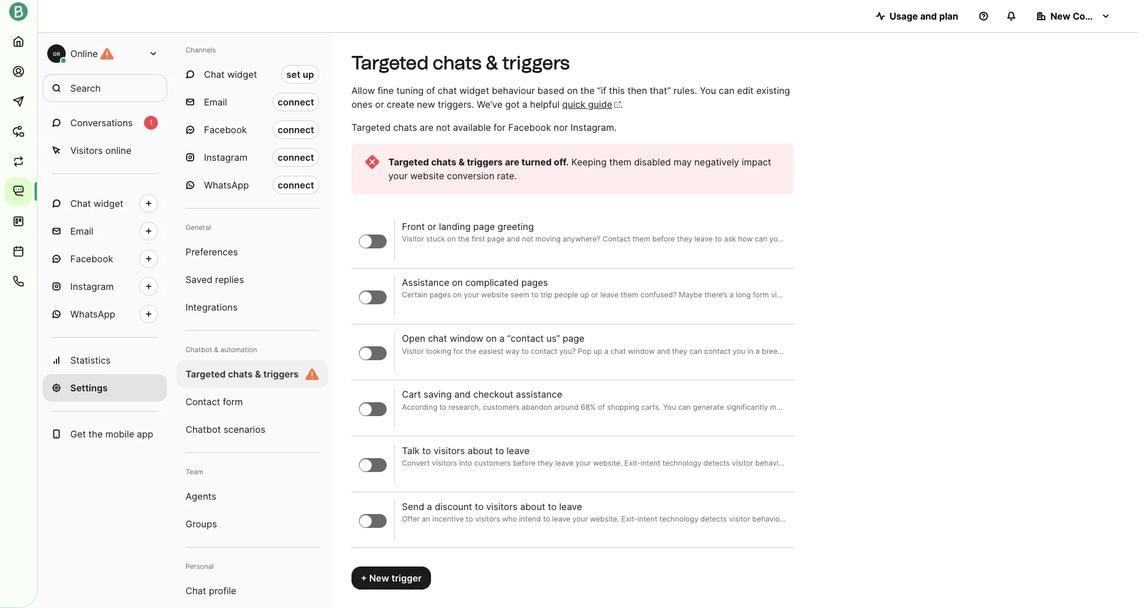 Task type: locate. For each thing, give the bounding box(es) containing it.
chats up website
[[431, 156, 456, 168]]

search
[[70, 82, 101, 94]]

chat widget link
[[43, 190, 167, 217]]

chat up email link
[[70, 198, 91, 209]]

whatsapp down instagram link
[[70, 308, 115, 320]]

0 horizontal spatial page
[[473, 221, 495, 233]]

email down channels
[[204, 96, 227, 108]]

general
[[186, 223, 211, 232]]

0 vertical spatial and
[[920, 10, 937, 22]]

available
[[453, 122, 491, 133]]

off.
[[554, 156, 569, 168]]

checkout
[[473, 389, 514, 400]]

up right set at the top of page
[[303, 69, 314, 80]]

can right 'you'
[[719, 85, 735, 96]]

1 vertical spatial on
[[452, 277, 463, 288]]

you
[[733, 347, 746, 355]]

2 horizontal spatial and
[[920, 10, 937, 22]]

1 contact from the left
[[531, 347, 557, 355]]

0 vertical spatial "contact
[[507, 333, 544, 344]]

0 vertical spatial chat widget
[[204, 69, 257, 80]]

agents link
[[176, 482, 329, 510]]

0 horizontal spatial chat widget
[[70, 198, 123, 209]]

assistance on complicated pages
[[402, 277, 548, 288]]

1 vertical spatial leave
[[559, 501, 582, 512]]

the inside get the mobile app link
[[88, 428, 103, 440]]

0 vertical spatial new
[[1051, 10, 1071, 22]]

a right got
[[522, 99, 528, 110]]

visitors right talk
[[434, 445, 465, 456]]

0 horizontal spatial us"
[[547, 333, 560, 344]]

breeze,
[[762, 347, 788, 355]]

company
[[1073, 10, 1116, 22]]

triggers.
[[438, 99, 474, 110]]

conversations
[[70, 117, 133, 129]]

saving
[[424, 389, 452, 400]]

whatsapp link
[[43, 300, 167, 328]]

on up quick
[[567, 85, 578, 96]]

front or landing page greeting link
[[402, 221, 787, 245]]

chatbot left automation on the left
[[186, 345, 212, 354]]

1 vertical spatial email
[[70, 225, 93, 237]]

cart
[[402, 389, 421, 400]]

1 vertical spatial or
[[428, 221, 436, 233]]

&
[[486, 52, 498, 74], [459, 156, 465, 168], [214, 345, 219, 354], [255, 368, 261, 380]]

0 horizontal spatial instagram
[[70, 281, 114, 292]]

1 vertical spatial visitors
[[486, 501, 518, 512]]

replies
[[215, 274, 244, 285]]

0 vertical spatial triggers
[[502, 52, 570, 74]]

4 connect from the top
[[278, 179, 314, 191]]

a right pop
[[604, 347, 609, 355]]

0 vertical spatial can
[[719, 85, 735, 96]]

0 horizontal spatial "contact
[[507, 333, 544, 344]]

0 horizontal spatial window
[[450, 333, 483, 344]]

0 vertical spatial window
[[450, 333, 483, 344]]

us" left "page."
[[1073, 347, 1084, 355]]

mobile
[[105, 428, 134, 440]]

visitors online
[[70, 145, 131, 156]]

& up the behaviour
[[486, 52, 498, 74]]

0 horizontal spatial about
[[468, 445, 493, 456]]

contact left the you
[[704, 347, 731, 355]]

1 horizontal spatial facebook
[[204, 124, 247, 135]]

your right url
[[1024, 347, 1040, 355]]

0 vertical spatial your
[[388, 170, 408, 182]]

2 connect from the top
[[278, 124, 314, 135]]

and left they
[[657, 347, 670, 355]]

1 vertical spatial chat
[[428, 333, 447, 344]]

cart saving and checkout assistance link
[[402, 389, 787, 413]]

targeted chats & triggers down automation on the left
[[186, 368, 299, 380]]

1 horizontal spatial widget
[[227, 69, 257, 80]]

0 horizontal spatial visitors
[[434, 445, 465, 456]]

settings link
[[43, 374, 167, 402]]

contact left you?
[[531, 347, 557, 355]]

0 horizontal spatial on
[[452, 277, 463, 288]]

0 horizontal spatial leave
[[507, 445, 530, 456]]

on right 'assistance'
[[452, 277, 463, 288]]

keeping them disabled may negatively impact your website conversion rate.
[[388, 156, 771, 182]]

1 horizontal spatial your
[[1024, 347, 1040, 355]]

page up you?
[[563, 333, 585, 344]]

1 vertical spatial are
[[505, 156, 520, 168]]

new company button
[[1028, 5, 1120, 28]]

settings
[[70, 382, 108, 394]]

for right url
[[1013, 347, 1022, 355]]

personal
[[186, 562, 214, 571]]

targeted chats are not available for facebook nor instagram.
[[352, 122, 617, 133]]

1 horizontal spatial "contact
[[1042, 347, 1071, 355]]

1 vertical spatial up
[[594, 347, 602, 355]]

0 vertical spatial instagram
[[204, 152, 248, 163]]

1 vertical spatial and
[[657, 347, 670, 355]]

chatbot for chatbot & automation
[[186, 345, 212, 354]]

widget left set at the top of page
[[227, 69, 257, 80]]

chat down channels
[[204, 69, 225, 80]]

1 vertical spatial chatbot
[[186, 424, 221, 435]]

0 vertical spatial about
[[468, 445, 493, 456]]

& up conversion
[[459, 156, 465, 168]]

1 horizontal spatial up
[[594, 347, 602, 355]]

rather
[[790, 347, 811, 355]]

a inside allow fine tuning of chat widget behaviour based on the "if this then that" rules. you can edit existing ones or create new triggers. we've got a helpful
[[522, 99, 528, 110]]

an
[[894, 347, 902, 355]]

0 vertical spatial or
[[375, 99, 384, 110]]

chat widget up email link
[[70, 198, 123, 209]]

usage
[[890, 10, 918, 22]]

1 horizontal spatial about
[[520, 501, 545, 512]]

1 horizontal spatial email
[[204, 96, 227, 108]]

the left url
[[983, 347, 994, 355]]

got
[[505, 99, 520, 110]]

negatively
[[695, 156, 739, 168]]

targeted chats & triggers up of on the top of the page
[[352, 52, 570, 74]]

1 chatbot from the top
[[186, 345, 212, 354]]

that"
[[650, 85, 671, 96]]

whatsapp
[[204, 179, 249, 191], [70, 308, 115, 320]]

connect for email
[[278, 96, 314, 108]]

1 horizontal spatial are
[[505, 156, 520, 168]]

whatsapp up general
[[204, 179, 249, 191]]

"contact up way
[[507, 333, 544, 344]]

email
[[904, 347, 923, 355]]

0 horizontal spatial targeted chats & triggers
[[186, 368, 299, 380]]

chats
[[433, 52, 482, 74], [393, 122, 417, 133], [431, 156, 456, 168], [228, 368, 253, 380]]

and left plan
[[920, 10, 937, 22]]

widget up email link
[[94, 198, 123, 209]]

widget
[[227, 69, 257, 80], [460, 85, 489, 96], [94, 198, 123, 209]]

0 vertical spatial whatsapp
[[204, 179, 249, 191]]

2 chatbot from the top
[[186, 424, 221, 435]]

2 vertical spatial chat
[[186, 585, 206, 597]]

visitors
[[434, 445, 465, 456], [486, 501, 518, 512]]

a right in
[[756, 347, 760, 355]]

1 connect from the top
[[278, 96, 314, 108]]

0 vertical spatial chatbot
[[186, 345, 212, 354]]

window left they
[[628, 347, 655, 355]]

the up the quick guide
[[581, 85, 595, 96]]

window up easiest
[[450, 333, 483, 344]]

email up facebook link
[[70, 225, 93, 237]]

0 horizontal spatial new
[[369, 572, 389, 584]]

or inside allow fine tuning of chat widget behaviour based on the "if this then that" rules. you can edit existing ones or create new triggers. we've got a helpful
[[375, 99, 384, 110]]

the
[[581, 85, 595, 96], [465, 347, 477, 355], [983, 347, 994, 355], [88, 428, 103, 440]]

can right they
[[690, 347, 702, 355]]

0 horizontal spatial can
[[690, 347, 702, 355]]

1 vertical spatial chat widget
[[70, 198, 123, 209]]

and right saving
[[454, 389, 471, 400]]

1 horizontal spatial targeted chats & triggers
[[352, 52, 570, 74]]

chat right pop
[[611, 347, 626, 355]]

can inside open chat window on a "contact us" page visitor looking for the easiest way to contact you? pop up a chat window and they can contact you in a breeze, rather than having to wait for an email back. just enter the url for your "contact us" page.
[[690, 347, 702, 355]]

0 vertical spatial page
[[473, 221, 495, 233]]

the inside allow fine tuning of chat widget behaviour based on the "if this then that" rules. you can edit existing ones or create new triggers. we've got a helpful
[[581, 85, 595, 96]]

targeted chats & triggers
[[352, 52, 570, 74], [186, 368, 299, 380]]

email
[[204, 96, 227, 108], [70, 225, 93, 237]]

and inside button
[[920, 10, 937, 22]]

0 vertical spatial chat
[[438, 85, 457, 96]]

existing
[[756, 85, 790, 96]]

then
[[628, 85, 647, 96]]

for
[[494, 122, 506, 133], [453, 347, 463, 355], [882, 347, 892, 355], [1013, 347, 1022, 355]]

3 connect from the top
[[278, 152, 314, 163]]

1 vertical spatial whatsapp
[[70, 308, 115, 320]]

page inside front or landing page greeting link
[[473, 221, 495, 233]]

contact form link
[[176, 388, 329, 416]]

connect for whatsapp
[[278, 179, 314, 191]]

on up easiest
[[486, 333, 497, 344]]

0 horizontal spatial contact
[[531, 347, 557, 355]]

quick guide link
[[562, 99, 621, 110]]

1 vertical spatial widget
[[460, 85, 489, 96]]

0 horizontal spatial email
[[70, 225, 93, 237]]

having
[[831, 347, 854, 355]]

triggers up based on the left top of the page
[[502, 52, 570, 74]]

1 horizontal spatial and
[[657, 347, 670, 355]]

chat widget down channels
[[204, 69, 257, 80]]

the right the "get"
[[88, 428, 103, 440]]

allow fine tuning of chat widget behaviour based on the "if this then that" rules. you can edit existing ones or create new triggers. we've got a helpful
[[352, 85, 790, 110]]

and
[[920, 10, 937, 22], [657, 347, 670, 355], [454, 389, 471, 400]]

chat up triggers.
[[438, 85, 457, 96]]

chat up looking
[[428, 333, 447, 344]]

targeted down ones
[[352, 122, 391, 133]]

0 horizontal spatial up
[[303, 69, 314, 80]]

+
[[361, 572, 367, 584]]

you
[[700, 85, 716, 96]]

based
[[538, 85, 565, 96]]

1 vertical spatial chat
[[70, 198, 91, 209]]

than
[[813, 347, 829, 355]]

2 vertical spatial on
[[486, 333, 497, 344]]

your left website
[[388, 170, 408, 182]]

are
[[420, 122, 434, 133], [505, 156, 520, 168]]

to
[[522, 347, 529, 355], [856, 347, 863, 355], [422, 445, 431, 456], [495, 445, 504, 456], [475, 501, 484, 512], [548, 501, 557, 512]]

0 horizontal spatial are
[[420, 122, 434, 133]]

profile
[[209, 585, 236, 597]]

chatbot down the contact
[[186, 424, 221, 435]]

on
[[567, 85, 578, 96], [452, 277, 463, 288], [486, 333, 497, 344]]

1 horizontal spatial or
[[428, 221, 436, 233]]

1 horizontal spatial contact
[[704, 347, 731, 355]]

they
[[672, 347, 688, 355]]

1 horizontal spatial window
[[628, 347, 655, 355]]

targeted
[[352, 52, 429, 74], [352, 122, 391, 133], [388, 156, 429, 168], [186, 368, 226, 380]]

0 horizontal spatial your
[[388, 170, 408, 182]]

automation
[[220, 345, 257, 354]]

page
[[473, 221, 495, 233], [563, 333, 585, 344]]

new
[[1051, 10, 1071, 22], [369, 572, 389, 584]]

triggers up contact form link
[[263, 368, 299, 380]]

0 vertical spatial on
[[567, 85, 578, 96]]

1 vertical spatial page
[[563, 333, 585, 344]]

1 horizontal spatial on
[[486, 333, 497, 344]]

new right +
[[369, 572, 389, 584]]

a right the "send"
[[427, 501, 432, 512]]

conversion
[[447, 170, 495, 182]]

chat down personal
[[186, 585, 206, 597]]

triggers up conversion
[[467, 156, 503, 168]]

0 horizontal spatial or
[[375, 99, 384, 110]]

connect for instagram
[[278, 152, 314, 163]]

the left easiest
[[465, 347, 477, 355]]

0 vertical spatial targeted chats & triggers
[[352, 52, 570, 74]]

chats down automation on the left
[[228, 368, 253, 380]]

1 vertical spatial can
[[690, 347, 702, 355]]

up inside open chat window on a "contact us" page visitor looking for the easiest way to contact you? pop up a chat window and they can contact you in a breeze, rather than having to wait for an email back. just enter the url for your "contact us" page.
[[594, 347, 602, 355]]

2 horizontal spatial on
[[567, 85, 578, 96]]

0 horizontal spatial facebook
[[70, 253, 113, 265]]

1 vertical spatial your
[[1024, 347, 1040, 355]]

0 horizontal spatial whatsapp
[[70, 308, 115, 320]]

are left not
[[420, 122, 434, 133]]

2 horizontal spatial widget
[[460, 85, 489, 96]]

visitors right discount
[[486, 501, 518, 512]]

or
[[375, 99, 384, 110], [428, 221, 436, 233]]

for left an
[[882, 347, 892, 355]]

your
[[388, 170, 408, 182], [1024, 347, 1040, 355]]

are up the rate.
[[505, 156, 520, 168]]

widget up we've at top
[[460, 85, 489, 96]]

up right pop
[[594, 347, 602, 355]]

preferences link
[[176, 238, 329, 266]]

"contact left "page."
[[1042, 347, 1071, 355]]

can inside allow fine tuning of chat widget behaviour based on the "if this then that" rules. you can edit existing ones or create new triggers. we've got a helpful
[[719, 85, 735, 96]]

or right front
[[428, 221, 436, 233]]

1 horizontal spatial us"
[[1073, 347, 1084, 355]]

new company
[[1051, 10, 1116, 22]]

0 vertical spatial leave
[[507, 445, 530, 456]]

1 horizontal spatial page
[[563, 333, 585, 344]]

new left company
[[1051, 10, 1071, 22]]

1
[[149, 118, 153, 127]]

saved replies link
[[176, 266, 329, 293]]

rules.
[[674, 85, 697, 96]]

targeted up website
[[388, 156, 429, 168]]

and inside open chat window on a "contact us" page visitor looking for the easiest way to contact you? pop up a chat window and they can contact you in a breeze, rather than having to wait for an email back. just enter the url for your "contact us" page.
[[657, 347, 670, 355]]

online
[[70, 48, 98, 59]]

or down fine
[[375, 99, 384, 110]]

quick
[[562, 99, 586, 110]]

0 horizontal spatial widget
[[94, 198, 123, 209]]

chatbot
[[186, 345, 212, 354], [186, 424, 221, 435]]

0 horizontal spatial and
[[454, 389, 471, 400]]

1 horizontal spatial visitors
[[486, 501, 518, 512]]

page right landing on the left
[[473, 221, 495, 233]]

us" up you?
[[547, 333, 560, 344]]

targeted up the contact
[[186, 368, 226, 380]]



Task type: vqa. For each thing, say whether or not it's contained in the screenshot.
invisible "button"
no



Task type: describe. For each thing, give the bounding box(es) containing it.
groups link
[[176, 510, 329, 538]]

0 vertical spatial widget
[[227, 69, 257, 80]]

a up easiest
[[500, 333, 505, 344]]

on inside open chat window on a "contact us" page visitor looking for the easiest way to contact you? pop up a chat window and they can contact you in a breeze, rather than having to wait for an email back. just enter the url for your "contact us" page.
[[486, 333, 497, 344]]

chat inside allow fine tuning of chat widget behaviour based on the "if this then that" rules. you can edit existing ones or create new triggers. we've got a helpful
[[438, 85, 457, 96]]

1 vertical spatial "contact
[[1042, 347, 1071, 355]]

guide
[[588, 99, 612, 110]]

2 contact from the left
[[704, 347, 731, 355]]

targeted up fine
[[352, 52, 429, 74]]

chats down 'create'
[[393, 122, 417, 133]]

.
[[621, 99, 623, 110]]

1 vertical spatial triggers
[[467, 156, 503, 168]]

talk to visitors about to leave
[[402, 445, 530, 456]]

app
[[137, 428, 153, 440]]

2 vertical spatial widget
[[94, 198, 123, 209]]

2 vertical spatial chat
[[611, 347, 626, 355]]

0 vertical spatial up
[[303, 69, 314, 80]]

allow
[[352, 85, 375, 96]]

0 vertical spatial visitors
[[434, 445, 465, 456]]

"if
[[598, 85, 607, 96]]

agents
[[186, 491, 216, 502]]

chat profile
[[186, 585, 236, 597]]

landing
[[439, 221, 471, 233]]

statistics
[[70, 354, 111, 366]]

statistics link
[[43, 346, 167, 374]]

2 vertical spatial and
[[454, 389, 471, 400]]

pop
[[578, 347, 592, 355]]

& up contact form link
[[255, 368, 261, 380]]

whatsapp inside "link"
[[70, 308, 115, 320]]

1 horizontal spatial leave
[[559, 501, 582, 512]]

helpful
[[530, 99, 560, 110]]

pages
[[522, 277, 548, 288]]

chatbot scenarios link
[[176, 416, 329, 443]]

quick guide
[[562, 99, 612, 110]]

new inside button
[[1051, 10, 1071, 22]]

disabled
[[634, 156, 671, 168]]

front or landing page greeting
[[402, 221, 534, 233]]

email inside email link
[[70, 225, 93, 237]]

new
[[417, 99, 435, 110]]

set
[[286, 69, 300, 80]]

instagram.
[[571, 122, 617, 133]]

& left automation on the left
[[214, 345, 219, 354]]

page inside open chat window on a "contact us" page visitor looking for the easiest way to contact you? pop up a chat window and they can contact you in a breeze, rather than having to wait for an email back. just enter the url for your "contact us" page.
[[563, 333, 585, 344]]

open chat window on a "contact us" page visitor looking for the easiest way to contact you? pop up a chat window and they can contact you in a breeze, rather than having to wait for an email back. just enter the url for your "contact us" page.
[[402, 333, 1106, 355]]

edit
[[737, 85, 754, 96]]

greeting
[[498, 221, 534, 233]]

create
[[387, 99, 414, 110]]

get the mobile app link
[[43, 420, 167, 448]]

for right looking
[[453, 347, 463, 355]]

scenarios
[[224, 424, 265, 435]]

0 vertical spatial are
[[420, 122, 434, 133]]

online
[[105, 145, 131, 156]]

send a discount to visitors about to leave link
[[402, 501, 787, 524]]

your inside "keeping them disabled may negatively impact your website conversion rate."
[[388, 170, 408, 182]]

targeted chats & triggers are turned off.
[[388, 156, 569, 168]]

send a discount to visitors about to leave
[[402, 501, 582, 512]]

chat profile link
[[176, 577, 329, 605]]

search link
[[43, 74, 167, 102]]

may
[[674, 156, 692, 168]]

them
[[609, 156, 632, 168]]

contact
[[186, 396, 220, 408]]

1 horizontal spatial whatsapp
[[204, 179, 249, 191]]

connect for facebook
[[278, 124, 314, 135]]

behaviour
[[492, 85, 535, 96]]

your inside open chat window on a "contact us" page visitor looking for the easiest way to contact you? pop up a chat window and they can contact you in a breeze, rather than having to wait for an email back. just enter the url for your "contact us" page.
[[1024, 347, 1040, 355]]

impact
[[742, 156, 771, 168]]

back.
[[925, 347, 943, 355]]

1 vertical spatial instagram
[[70, 281, 114, 292]]

visitors online link
[[43, 137, 167, 164]]

1 vertical spatial us"
[[1073, 347, 1084, 355]]

assistance on complicated pages link
[[402, 277, 787, 301]]

just
[[946, 347, 960, 355]]

1 vertical spatial targeted chats & triggers
[[186, 368, 299, 380]]

2 horizontal spatial facebook
[[508, 122, 551, 133]]

0 vertical spatial chat
[[204, 69, 225, 80]]

website
[[410, 170, 444, 182]]

on inside allow fine tuning of chat widget behaviour based on the "if this then that" rules. you can edit existing ones or create new triggers. we've got a helpful
[[567, 85, 578, 96]]

0 vertical spatial us"
[[547, 333, 560, 344]]

talk to visitors about to leave link
[[402, 445, 787, 468]]

fine
[[378, 85, 394, 96]]

1 vertical spatial new
[[369, 572, 389, 584]]

not
[[436, 122, 450, 133]]

you?
[[560, 347, 576, 355]]

integrations link
[[176, 293, 329, 321]]

instagram link
[[43, 273, 167, 300]]

chatbot for chatbot scenarios
[[186, 424, 221, 435]]

turned
[[522, 156, 552, 168]]

form
[[223, 396, 243, 408]]

in
[[748, 347, 754, 355]]

widget inside allow fine tuning of chat widget behaviour based on the "if this then that" rules. you can edit existing ones or create new triggers. we've got a helpful
[[460, 85, 489, 96]]

url
[[996, 347, 1011, 355]]

we've
[[477, 99, 503, 110]]

visitor
[[402, 347, 424, 355]]

get
[[70, 428, 86, 440]]

cart saving and checkout assistance
[[402, 389, 562, 400]]

channels
[[186, 46, 216, 54]]

+ new trigger
[[361, 572, 422, 584]]

chats up of on the top of the page
[[433, 52, 482, 74]]

looking
[[426, 347, 451, 355]]

front
[[402, 221, 425, 233]]

plan
[[939, 10, 959, 22]]

2 vertical spatial triggers
[[263, 368, 299, 380]]

1 horizontal spatial chat widget
[[204, 69, 257, 80]]

saved
[[186, 274, 213, 285]]

for down we've at top
[[494, 122, 506, 133]]

this
[[609, 85, 625, 96]]

preferences
[[186, 246, 238, 258]]

chatbot & automation
[[186, 345, 257, 354]]

1 horizontal spatial instagram
[[204, 152, 248, 163]]

talk
[[402, 445, 420, 456]]

set up
[[286, 69, 314, 80]]

integrations
[[186, 301, 238, 313]]

tuning
[[397, 85, 424, 96]]

0 vertical spatial email
[[204, 96, 227, 108]]

trigger
[[392, 572, 422, 584]]

1 vertical spatial about
[[520, 501, 545, 512]]



